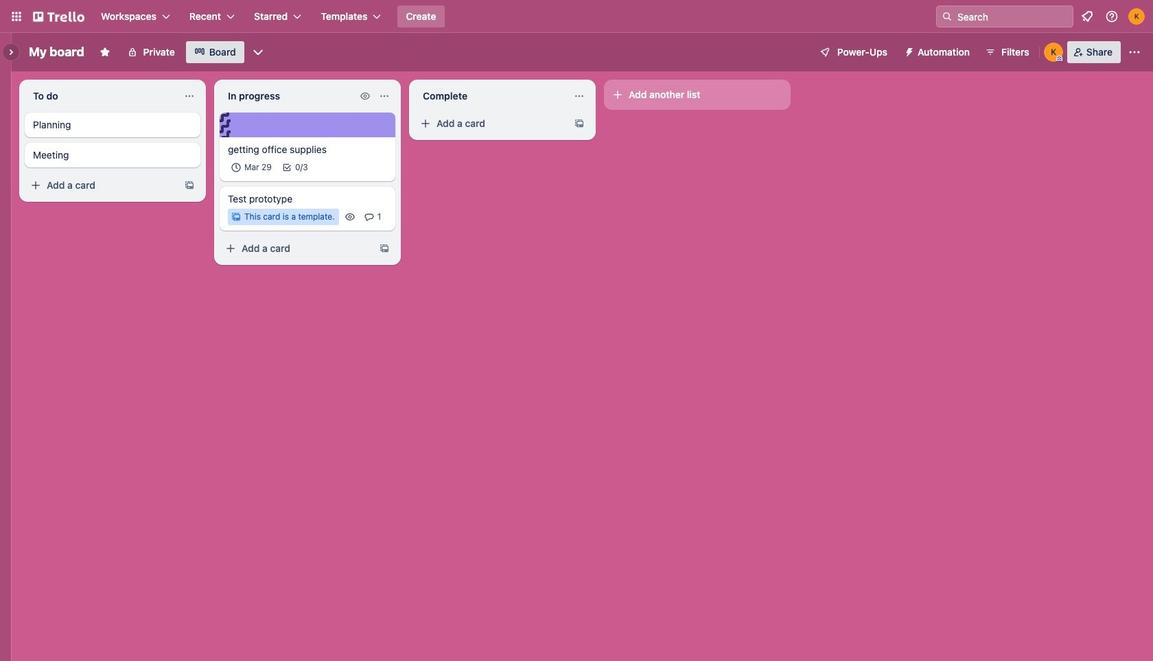 Task type: vqa. For each thing, say whether or not it's contained in the screenshot.
for
no



Task type: locate. For each thing, give the bounding box(es) containing it.
create from template… image
[[574, 118, 585, 129], [184, 180, 195, 191]]

primary element
[[0, 0, 1154, 33]]

back to home image
[[33, 5, 84, 27]]

0 horizontal spatial create from template… image
[[184, 180, 195, 191]]

kendallparks02 (kendallparks02) image
[[1129, 8, 1145, 25]]

0 vertical spatial create from template… image
[[574, 118, 585, 129]]

create from template… image
[[379, 243, 390, 254]]

None text field
[[25, 85, 179, 107], [415, 85, 569, 107], [25, 85, 179, 107], [415, 85, 569, 107]]

None text field
[[220, 85, 357, 107]]

None checkbox
[[228, 159, 276, 176]]

0 notifications image
[[1079, 8, 1096, 25]]

sm image
[[899, 41, 918, 60]]

show menu image
[[1128, 45, 1142, 59]]

star or unstar board image
[[99, 47, 110, 58]]



Task type: describe. For each thing, give the bounding box(es) containing it.
this member is an admin of this board. image
[[1057, 56, 1063, 62]]

1 vertical spatial create from template… image
[[184, 180, 195, 191]]

customize views image
[[251, 45, 265, 59]]

open information menu image
[[1105, 10, 1119, 23]]

Search field
[[953, 6, 1073, 27]]

Board name text field
[[22, 41, 91, 63]]

kendallparks02 (kendallparks02) image
[[1044, 43, 1063, 62]]

search image
[[942, 11, 953, 22]]

1 horizontal spatial create from template… image
[[574, 118, 585, 129]]



